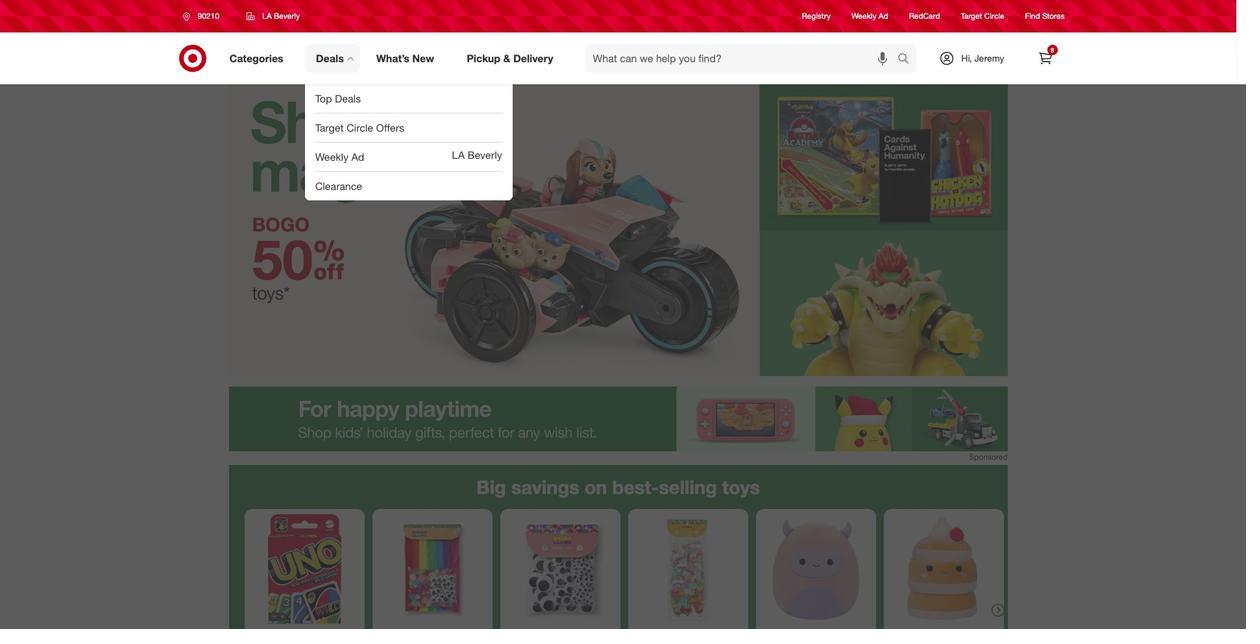 Task type: vqa. For each thing, say whether or not it's contained in the screenshot.
Categories
yes



Task type: locate. For each thing, give the bounding box(es) containing it.
circle inside target circle link
[[984, 11, 1005, 21]]

circle
[[984, 11, 1005, 21], [347, 121, 373, 134]]

weekly ad right registry
[[852, 11, 888, 21]]

find stores
[[1025, 11, 1065, 21]]

target inside 'link'
[[315, 121, 344, 134]]

circle inside target circle offers 'link'
[[347, 121, 373, 134]]

0 vertical spatial weekly ad
[[852, 11, 888, 21]]

weekly ad up the "clearance"
[[315, 150, 364, 163]]

0 horizontal spatial target
[[315, 121, 344, 134]]

target down top
[[315, 121, 344, 134]]

90210
[[198, 11, 219, 21]]

what's
[[376, 52, 410, 65]]

&
[[503, 52, 510, 65]]

deals
[[316, 52, 344, 65], [335, 92, 361, 105]]

1 vertical spatial beverly
[[468, 149, 502, 162]]

90210 button
[[174, 5, 233, 28]]

0 vertical spatial la beverly
[[262, 11, 300, 21]]

ad down target circle offers
[[351, 150, 364, 163]]

1 horizontal spatial weekly ad
[[852, 11, 888, 21]]

categories
[[229, 52, 283, 65]]

deals right top
[[335, 92, 361, 105]]

top deals link
[[305, 84, 513, 113]]

beverly inside dropdown button
[[274, 11, 300, 21]]

advertisement region
[[229, 387, 1008, 452]]

weekly ad
[[852, 11, 888, 21], [315, 150, 364, 163]]

ad inside "link"
[[879, 11, 888, 21]]

0 vertical spatial la
[[262, 11, 272, 21]]

squishmallows 16" sawtelle the strawberry pancakes plush toy (target exclusive) image
[[889, 515, 999, 625]]

weekly right registry
[[852, 11, 877, 21]]

la up categories link
[[262, 11, 272, 21]]

la inside la beverly dropdown button
[[262, 11, 272, 21]]

sponsored
[[969, 452, 1008, 462]]

search button
[[892, 44, 923, 75]]

0 vertical spatial weekly
[[852, 11, 877, 21]]

1 vertical spatial la
[[452, 149, 465, 162]]

125ct googly eyes with sticker back black - mondo llama™ image
[[505, 515, 615, 625]]

1 horizontal spatial target
[[961, 11, 982, 21]]

ad left redcard
[[879, 11, 888, 21]]

hi, jeremy
[[962, 53, 1004, 64]]

circle for target circle offers
[[347, 121, 373, 134]]

circle left offers
[[347, 121, 373, 134]]

0 vertical spatial beverly
[[274, 11, 300, 21]]

0 horizontal spatial beverly
[[274, 11, 300, 21]]

carousel region
[[229, 465, 1008, 630]]

target
[[961, 11, 982, 21], [315, 121, 344, 134]]

hi,
[[962, 53, 972, 64]]

0 vertical spatial ad
[[879, 11, 888, 21]]

target circle offers link
[[305, 114, 513, 142]]

0 vertical spatial target
[[961, 11, 982, 21]]

deals up top
[[316, 52, 344, 65]]

1 vertical spatial weekly ad
[[315, 150, 364, 163]]

la down target circle offers 'link'
[[452, 149, 465, 162]]

target circle
[[961, 11, 1005, 21]]


[[313, 226, 345, 293]]

clearance link
[[305, 172, 513, 201]]

1 vertical spatial target
[[315, 121, 344, 134]]

0 vertical spatial circle
[[984, 11, 1005, 21]]

8 link
[[1031, 44, 1060, 73]]

target up hi,
[[961, 11, 982, 21]]

1 vertical spatial weekly
[[315, 150, 349, 163]]

la beverly
[[262, 11, 300, 21], [452, 149, 502, 162]]

1 horizontal spatial circle
[[984, 11, 1005, 21]]

beverly
[[274, 11, 300, 21], [468, 149, 502, 162]]

1 vertical spatial circle
[[347, 121, 373, 134]]

1 vertical spatial la beverly
[[452, 149, 502, 162]]

1 horizontal spatial ad
[[879, 11, 888, 21]]

What can we help you find? suggestions appear below search field
[[585, 44, 901, 73]]

0 horizontal spatial circle
[[347, 121, 373, 134]]

circle left find
[[984, 11, 1005, 21]]

1 horizontal spatial weekly
[[852, 11, 877, 21]]

1 vertical spatial ad
[[351, 150, 364, 163]]

on
[[585, 476, 607, 499]]

0 horizontal spatial la
[[262, 11, 272, 21]]

8
[[1051, 46, 1054, 54]]

la
[[262, 11, 272, 21], [452, 149, 465, 162]]

0 vertical spatial deals
[[316, 52, 344, 65]]

0 horizontal spatial ad
[[351, 150, 364, 163]]

big savings on best-selling toys
[[476, 476, 760, 499]]

what's new link
[[365, 44, 451, 73]]

target circle offers
[[315, 121, 404, 134]]

savings
[[511, 476, 579, 499]]

0 horizontal spatial la beverly
[[262, 11, 300, 21]]

weekly
[[852, 11, 877, 21], [315, 150, 349, 163]]

ad
[[879, 11, 888, 21], [351, 150, 364, 163]]

top
[[315, 92, 332, 105]]

weekly up the "clearance"
[[315, 150, 349, 163]]

1 vertical spatial deals
[[335, 92, 361, 105]]



Task type: describe. For each thing, give the bounding box(es) containing it.
categories link
[[218, 44, 300, 73]]

1 horizontal spatial la beverly
[[452, 149, 502, 162]]

pickup
[[467, 52, 500, 65]]

pickup & delivery
[[467, 52, 553, 65]]

deals inside 'link'
[[316, 52, 344, 65]]

circle for target circle
[[984, 11, 1005, 21]]

toys
[[722, 476, 760, 499]]

target for target circle
[[961, 11, 982, 21]]

target circle link
[[961, 11, 1005, 22]]

50
[[252, 226, 313, 293]]

jeremy
[[975, 53, 1004, 64]]

toys*
[[252, 282, 290, 304]]

find stores link
[[1025, 11, 1065, 22]]

la beverly inside dropdown button
[[262, 11, 300, 21]]

top deals
[[315, 92, 361, 105]]

new
[[412, 52, 434, 65]]

300pc craft combo value pack - mondo llama™ image
[[377, 515, 487, 625]]

best-
[[612, 476, 659, 499]]

registry link
[[802, 11, 831, 22]]

50 
[[252, 226, 345, 293]]

1 horizontal spatial la
[[452, 149, 465, 162]]

weekly ad link
[[852, 11, 888, 22]]

target for target circle offers
[[315, 121, 344, 134]]

big
[[476, 476, 506, 499]]

search
[[892, 53, 923, 66]]

0 horizontal spatial weekly
[[315, 150, 349, 163]]

squishmallows 11" ronalda the pink and purple yeti plush toy (target exclusive) image
[[761, 515, 871, 625]]

weekly inside "link"
[[852, 11, 877, 21]]

registry
[[802, 11, 831, 21]]

uno card game image
[[250, 515, 359, 625]]

1 horizontal spatial beverly
[[468, 149, 502, 162]]

stores
[[1042, 11, 1065, 21]]

find
[[1025, 11, 1040, 21]]

pickup & delivery link
[[456, 44, 570, 73]]

0 horizontal spatial weekly ad
[[315, 150, 364, 163]]

share the magic image
[[229, 84, 1008, 376]]

redcard
[[909, 11, 940, 21]]

la beverly button
[[238, 5, 308, 28]]

what's new
[[376, 52, 434, 65]]

157ct 3d puffy stickers - mondo llama™ image
[[633, 515, 743, 625]]

bogo
[[252, 213, 310, 236]]

offers
[[376, 121, 404, 134]]

delivery
[[513, 52, 553, 65]]

selling
[[659, 476, 717, 499]]

redcard link
[[909, 11, 940, 22]]

deals link
[[305, 44, 360, 73]]

clearance
[[315, 180, 362, 193]]



